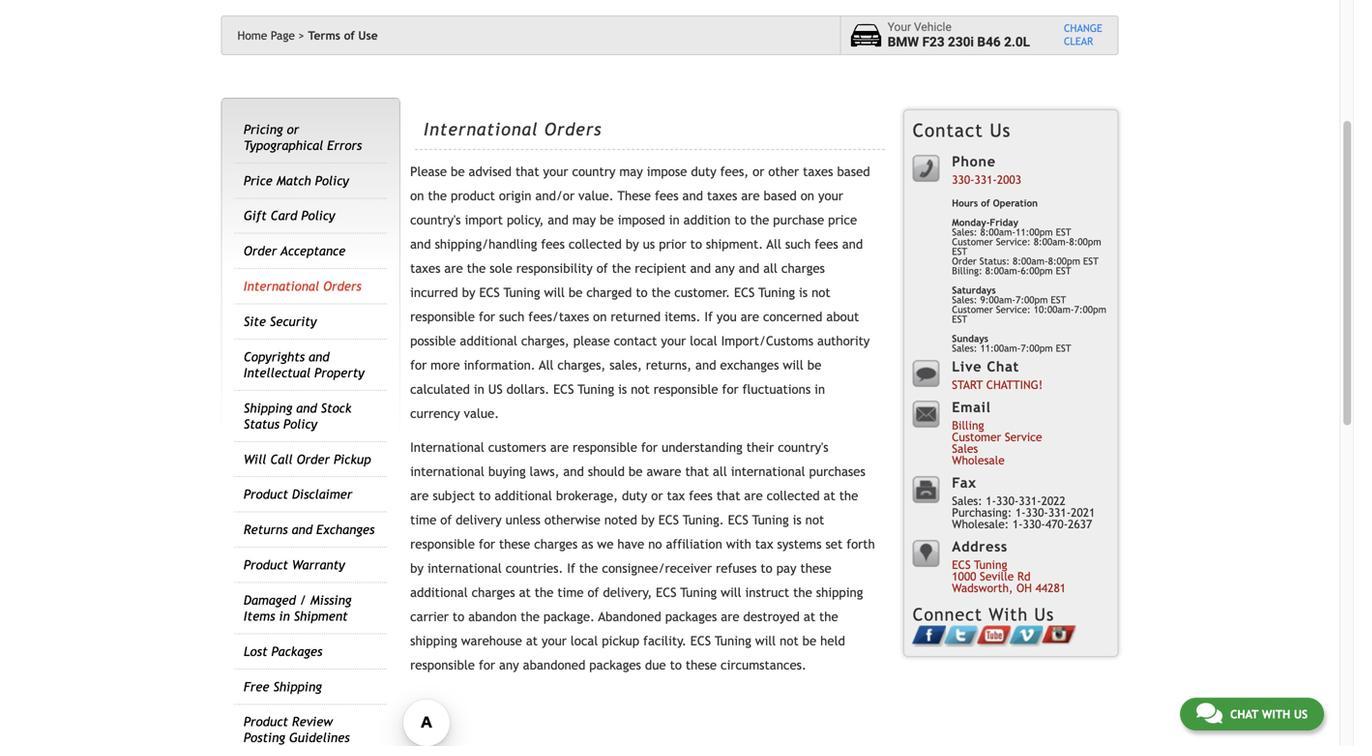 Task type: locate. For each thing, give the bounding box(es) containing it.
duty left fees,
[[691, 164, 717, 179]]

sole
[[490, 261, 513, 276]]

in down damaged
[[279, 609, 290, 624]]

international up advised
[[424, 119, 538, 139]]

have
[[618, 537, 645, 552]]

2 horizontal spatial charges
[[782, 261, 825, 276]]

charges inside please be advised that your country may impose duty fees, or other taxes based on the product origin and/or value. these fees and taxes are based on your country's import policy, and may be imposed in addition to the purchase price and shipping/handling fees collected by us prior to shipment. all such fees and taxes are the sole responsibility of the recipient and any and all charges incurred by ecs tuning will be charged to the customer. ecs tuning is not responsible for such fees/taxes on returned items. if you are concerned about possible additional charges, please contact your local import/customs authority for more information. all charges, sales, returns, and exchanges will be calculated in us dollars. ecs tuning is not responsible for fluctuations in currency value.
[[782, 261, 825, 276]]

of inside please be advised that your country may impose duty fees, or other taxes based on the product origin and/or value. these fees and taxes are based on your country's import policy, and may be imposed in addition to the purchase price and shipping/handling fees collected by us prior to shipment. all such fees and taxes are the sole responsibility of the recipient and any and all charges incurred by ecs tuning will be charged to the customer. ecs tuning is not responsible for such fees/taxes on returned items. if you are concerned about possible additional charges, please contact your local import/customs authority for more information. all charges, sales, returns, and exchanges will be calculated in us dollars. ecs tuning is not responsible for fluctuations in currency value.
[[597, 261, 608, 276]]

2022
[[1042, 494, 1066, 507]]

1 vertical spatial all
[[713, 464, 727, 479]]

collected inside please be advised that your country may impose duty fees, or other taxes based on the product origin and/or value. these fees and taxes are based on your country's import policy, and may be imposed in addition to the purchase price and shipping/handling fees collected by us prior to shipment. all such fees and taxes are the sole responsibility of the recipient and any and all charges incurred by ecs tuning will be charged to the customer. ecs tuning is not responsible for such fees/taxes on returned items. if you are concerned about possible additional charges, please contact your local import/customs authority for more information. all charges, sales, returns, and exchanges will be calculated in us dollars. ecs tuning is not responsible for fluctuations in currency value.
[[569, 237, 622, 252]]

1 horizontal spatial such
[[786, 237, 811, 252]]

customer
[[952, 236, 993, 247], [952, 304, 993, 315], [952, 430, 1002, 444]]

charges up abandon
[[472, 585, 515, 600]]

us for connect
[[1035, 604, 1055, 625]]

may up these
[[620, 164, 643, 179]]

2 customer from the top
[[952, 304, 993, 315]]

tuning up the concerned at the right of the page
[[759, 285, 795, 300]]

policy right card
[[301, 208, 335, 223]]

will down the responsibility
[[544, 285, 565, 300]]

1 vertical spatial collected
[[767, 488, 820, 503]]

tax down the aware
[[667, 488, 685, 503]]

2 horizontal spatial these
[[801, 561, 832, 576]]

fees down impose
[[655, 188, 679, 203]]

1 sales: from the top
[[952, 226, 978, 238]]

the
[[428, 188, 447, 203], [751, 213, 770, 228], [467, 261, 486, 276], [612, 261, 631, 276], [652, 285, 671, 300], [840, 488, 859, 503], [579, 561, 598, 576], [535, 585, 554, 600], [794, 585, 813, 600], [521, 609, 540, 624], [820, 609, 839, 624]]

is inside international customers are responsible for understanding their country's international buying laws, and should be aware that all international purchases are subject to additional brokerage, duty or tax fees that are collected at the time of delivery unless otherwise noted by ecs tuning. ecs tuning is not responsible for these charges as we have no affiliation with tax systems set forth by international countries. if the consignee/receiver refuses to pay these additional charges at the time of delivery, ecs tuning will instruct the shipping carrier to abandon the package. abandoned packages are destroyed at the shipping warehouse at your local pickup facility. ecs tuning will not be held responsible for any abandoned packages due to these circumstances.
[[793, 512, 802, 527]]

the up shipment.
[[751, 213, 770, 228]]

their
[[747, 440, 774, 455]]

0 horizontal spatial packages
[[590, 658, 641, 673]]

sales: down hours on the top right
[[952, 226, 978, 238]]

policy for gift card policy
[[301, 208, 335, 223]]

0 horizontal spatial order
[[244, 244, 277, 259]]

are up incurred
[[445, 261, 463, 276]]

or right fees,
[[753, 164, 765, 179]]

hours of operation monday-friday sales: 8:00am-11:00pm est customer service: 8:00am-8:00pm est order status: 8:00am-8:00pm est billing: 8:00am-6:00pm est saturdays sales: 9:00am-7:00pm est customer service: 10:00am-7:00pm est sundays sales: 11:00am-7:00pm est
[[952, 197, 1107, 354]]

1 vertical spatial local
[[571, 633, 598, 648]]

be down authority
[[808, 358, 822, 373]]

2 horizontal spatial on
[[801, 188, 815, 203]]

sales: up the live
[[952, 342, 978, 354]]

are left destroyed
[[721, 609, 740, 624]]

or inside please be advised that your country may impose duty fees, or other taxes based on the product origin and/or value. these fees and taxes are based on your country's import policy, and may be imposed in addition to the purchase price and shipping/handling fees collected by us prior to shipment. all such fees and taxes are the sole responsibility of the recipient and any and all charges incurred by ecs tuning will be charged to the customer. ecs tuning is not responsible for such fees/taxes on returned items. if you are concerned about possible additional charges, please contact your local import/customs authority for more information. all charges, sales, returns, and exchanges will be calculated in us dollars. ecs tuning is not responsible for fluctuations in currency value.
[[753, 164, 765, 179]]

1 horizontal spatial these
[[686, 658, 717, 673]]

1 vertical spatial service:
[[996, 304, 1031, 315]]

that inside please be advised that your country may impose duty fees, or other taxes based on the product origin and/or value. these fees and taxes are based on your country's import policy, and may be imposed in addition to the purchase price and shipping/handling fees collected by us prior to shipment. all such fees and taxes are the sole responsibility of the recipient and any and all charges incurred by ecs tuning will be charged to the customer. ecs tuning is not responsible for such fees/taxes on returned items. if you are concerned about possible additional charges, please contact your local import/customs authority for more information. all charges, sales, returns, and exchanges will be calculated in us dollars. ecs tuning is not responsible for fluctuations in currency value.
[[516, 164, 540, 179]]

7:00pm down 10:00am-
[[1021, 342, 1053, 354]]

additional inside please be advised that your country may impose duty fees, or other taxes based on the product origin and/or value. these fees and taxes are based on your country's import policy, and may be imposed in addition to the purchase price and shipping/handling fees collected by us prior to shipment. all such fees and taxes are the sole responsibility of the recipient and any and all charges incurred by ecs tuning will be charged to the customer. ecs tuning is not responsible for such fees/taxes on returned items. if you are concerned about possible additional charges, please contact your local import/customs authority for more information. all charges, sales, returns, and exchanges will be calculated in us dollars. ecs tuning is not responsible for fluctuations in currency value.
[[460, 333, 518, 348]]

returned
[[611, 309, 661, 324]]

0 vertical spatial all
[[764, 261, 778, 276]]

2 sales: from the top
[[952, 294, 978, 305]]

0 horizontal spatial local
[[571, 633, 598, 648]]

set
[[826, 537, 843, 552]]

facility.
[[644, 633, 687, 648]]

and left stock
[[296, 400, 317, 415]]

0 horizontal spatial value.
[[464, 406, 499, 421]]

tax
[[667, 488, 685, 503], [756, 537, 774, 552]]

0 vertical spatial with
[[726, 537, 752, 552]]

chat with us link
[[1180, 698, 1325, 731]]

/
[[300, 593, 307, 608]]

0 vertical spatial value.
[[579, 188, 614, 203]]

responsibility
[[516, 261, 593, 276]]

0 vertical spatial local
[[690, 333, 718, 348]]

and inside copyrights and intellectual property
[[309, 349, 330, 364]]

1 horizontal spatial country's
[[778, 440, 829, 455]]

2 product from the top
[[244, 557, 288, 572]]

0 horizontal spatial that
[[516, 164, 540, 179]]

all up the concerned at the right of the page
[[764, 261, 778, 276]]

1 horizontal spatial or
[[651, 488, 663, 503]]

exchanges
[[720, 358, 779, 373]]

call
[[270, 452, 293, 467]]

billing link
[[952, 418, 985, 432]]

3 sales: from the top
[[952, 342, 978, 354]]

these down facility.
[[686, 658, 717, 673]]

oh
[[1017, 581, 1032, 594]]

0 vertical spatial additional
[[460, 333, 518, 348]]

us
[[488, 382, 503, 397]]

match
[[276, 173, 311, 188]]

1 horizontal spatial all
[[764, 261, 778, 276]]

lost packages link
[[244, 644, 323, 659]]

shipping and stock status policy link
[[244, 400, 352, 431]]

value. down "country"
[[579, 188, 614, 203]]

country's inside international customers are responsible for understanding their country's international buying laws, and should be aware that all international purchases are subject to additional brokerage, duty or tax fees that are collected at the time of delivery unless otherwise noted by ecs tuning. ecs tuning is not responsible for these charges as we have no affiliation with tax systems set forth by international countries. if the consignee/receiver refuses to pay these additional charges at the time of delivery, ecs tuning will instruct the shipping carrier to abandon the package. abandoned packages are destroyed at the shipping warehouse at your local pickup facility. ecs tuning will not be held responsible for any abandoned packages due to these circumstances.
[[778, 440, 829, 455]]

any down warehouse on the left bottom
[[499, 658, 519, 673]]

taxes right other
[[803, 164, 834, 179]]

security
[[270, 314, 317, 329]]

at up abandoned
[[526, 633, 538, 648]]

items
[[244, 609, 275, 624]]

saturdays
[[952, 284, 996, 296]]

pricing
[[244, 122, 283, 137]]

2003
[[997, 173, 1022, 186]]

is down sales,
[[618, 382, 627, 397]]

duty inside please be advised that your country may impose duty fees, or other taxes based on the product origin and/or value. these fees and taxes are based on your country's import policy, and may be imposed in addition to the purchase price and shipping/handling fees collected by us prior to shipment. all such fees and taxes are the sole responsibility of the recipient and any and all charges incurred by ecs tuning will be charged to the customer. ecs tuning is not responsible for such fees/taxes on returned items. if you are concerned about possible additional charges, please contact your local import/customs authority for more information. all charges, sales, returns, and exchanges will be calculated in us dollars. ecs tuning is not responsible for fluctuations in currency value.
[[691, 164, 717, 179]]

service
[[1005, 430, 1043, 444]]

site
[[244, 314, 266, 329]]

and inside shipping and stock status policy
[[296, 400, 317, 415]]

0 vertical spatial policy
[[315, 173, 349, 188]]

live chat start chatting!
[[952, 358, 1043, 391]]

operation
[[993, 197, 1038, 208]]

0 horizontal spatial collected
[[569, 237, 622, 252]]

destroyed
[[744, 609, 800, 624]]

1 horizontal spatial charges
[[534, 537, 578, 552]]

3 customer from the top
[[952, 430, 1002, 444]]

b46
[[978, 34, 1001, 50]]

331- inside the phone 330-331-2003
[[975, 173, 997, 186]]

fees up the responsibility
[[541, 237, 565, 252]]

international orders down order acceptance
[[244, 279, 362, 294]]

returns
[[244, 522, 288, 537]]

package.
[[544, 609, 595, 624]]

1 vertical spatial duty
[[622, 488, 648, 503]]

2 horizontal spatial us
[[1294, 707, 1308, 721]]

2.0l
[[1004, 34, 1031, 50]]

will
[[244, 452, 266, 467]]

0 vertical spatial product
[[244, 487, 288, 502]]

your up and/or
[[543, 164, 568, 179]]

0 horizontal spatial all
[[713, 464, 727, 479]]

chat inside the live chat start chatting!
[[987, 358, 1020, 374]]

1 vertical spatial tax
[[756, 537, 774, 552]]

customers
[[488, 440, 547, 455]]

sundays
[[952, 333, 989, 344]]

1 horizontal spatial local
[[690, 333, 718, 348]]

charges,
[[521, 333, 570, 348], [558, 358, 606, 373]]

duty inside international customers are responsible for understanding their country's international buying laws, and should be aware that all international purchases are subject to additional brokerage, duty or tax fees that are collected at the time of delivery unless otherwise noted by ecs tuning. ecs tuning is not responsible for these charges as we have no affiliation with tax systems set forth by international countries. if the consignee/receiver refuses to pay these additional charges at the time of delivery, ecs tuning will instruct the shipping carrier to abandon the package. abandoned packages are destroyed at the shipping warehouse at your local pickup facility. ecs tuning will not be held responsible for any abandoned packages due to these circumstances.
[[622, 488, 648, 503]]

0 vertical spatial collected
[[569, 237, 622, 252]]

product up posting
[[244, 714, 288, 729]]

0 vertical spatial 8:00pm
[[1070, 236, 1102, 247]]

of down subject at the left of page
[[441, 512, 452, 527]]

additional up information.
[[460, 333, 518, 348]]

fees,
[[721, 164, 749, 179]]

charges down otherwise
[[534, 537, 578, 552]]

1 vertical spatial orders
[[323, 279, 362, 294]]

sales:
[[952, 226, 978, 238], [952, 294, 978, 305], [952, 342, 978, 354], [952, 494, 983, 507]]

tuning inside address ecs tuning 1000 seville rd wadsworth, oh 44281
[[975, 558, 1008, 571]]

pickup
[[334, 452, 371, 467]]

or inside pricing or typographical errors
[[287, 122, 299, 137]]

about
[[827, 309, 859, 324]]

time up package.
[[558, 585, 584, 600]]

0 vertical spatial that
[[516, 164, 540, 179]]

order acceptance
[[244, 244, 346, 259]]

330- down the 2022
[[1023, 517, 1046, 531]]

policy down errors
[[315, 173, 349, 188]]

collected inside international customers are responsible for understanding their country's international buying laws, and should be aware that all international purchases are subject to additional brokerage, duty or tax fees that are collected at the time of delivery unless otherwise noted by ecs tuning. ecs tuning is not responsible for these charges as we have no affiliation with tax systems set forth by international countries. if the consignee/receiver refuses to pay these additional charges at the time of delivery, ecs tuning will instruct the shipping carrier to abandon the package. abandoned packages are destroyed at the shipping warehouse at your local pickup facility. ecs tuning will not be held responsible for any abandoned packages due to these circumstances.
[[767, 488, 820, 503]]

international down currency
[[410, 440, 485, 455]]

charges, down please
[[558, 358, 606, 373]]

sales: inside fax sales: 1-330-331-2022 purchasing: 1-330-331-2021 wholesale: 1-330-470-2637
[[952, 494, 983, 507]]

1 vertical spatial us
[[1035, 604, 1055, 625]]

2 horizontal spatial taxes
[[803, 164, 834, 179]]

0 vertical spatial may
[[620, 164, 643, 179]]

fees inside international customers are responsible for understanding their country's international buying laws, and should be aware that all international purchases are subject to additional brokerage, duty or tax fees that are collected at the time of delivery unless otherwise noted by ecs tuning. ecs tuning is not responsible for these charges as we have no affiliation with tax systems set forth by international countries. if the consignee/receiver refuses to pay these additional charges at the time of delivery, ecs tuning will instruct the shipping carrier to abandon the package. abandoned packages are destroyed at the shipping warehouse at your local pickup facility. ecs tuning will not be held responsible for any abandoned packages due to these circumstances.
[[689, 488, 713, 503]]

are down their
[[745, 488, 763, 503]]

1 vertical spatial based
[[764, 188, 797, 203]]

damaged
[[244, 593, 296, 608]]

pay
[[777, 561, 797, 576]]

or down the aware
[[651, 488, 663, 503]]

0 horizontal spatial chat
[[987, 358, 1020, 374]]

duty up noted
[[622, 488, 648, 503]]

start
[[952, 378, 983, 391]]

on down "please"
[[410, 188, 424, 203]]

1 horizontal spatial packages
[[665, 609, 717, 624]]

seville
[[980, 569, 1014, 583]]

11:00pm
[[1016, 226, 1053, 238]]

1 vertical spatial international orders
[[244, 279, 362, 294]]

to up shipment.
[[735, 213, 747, 228]]

8:00pm
[[1070, 236, 1102, 247], [1049, 255, 1081, 267]]

international inside international customers are responsible for understanding their country's international buying laws, and should be aware that all international purchases are subject to additional brokerage, duty or tax fees that are collected at the time of delivery unless otherwise noted by ecs tuning. ecs tuning is not responsible for these charges as we have no affiliation with tax systems set forth by international countries. if the consignee/receiver refuses to pay these additional charges at the time of delivery, ecs tuning will instruct the shipping carrier to abandon the package. abandoned packages are destroyed at the shipping warehouse at your local pickup facility. ecs tuning will not be held responsible for any abandoned packages due to these circumstances.
[[410, 440, 485, 455]]

0 vertical spatial shipping
[[244, 400, 292, 415]]

shipping and stock status policy
[[244, 400, 352, 431]]

that down understanding
[[686, 464, 709, 479]]

4 sales: from the top
[[952, 494, 983, 507]]

0 vertical spatial customer
[[952, 236, 993, 247]]

0 horizontal spatial or
[[287, 122, 299, 137]]

such down purchase
[[786, 237, 811, 252]]

local down items. on the top
[[690, 333, 718, 348]]

home page link
[[238, 29, 305, 42]]

and inside international customers are responsible for understanding their country's international buying laws, and should be aware that all international purchases are subject to additional brokerage, duty or tax fees that are collected at the time of delivery unless otherwise noted by ecs tuning. ecs tuning is not responsible for these charges as we have no affiliation with tax systems set forth by international countries. if the consignee/receiver refuses to pay these additional charges at the time of delivery, ecs tuning will instruct the shipping carrier to abandon the package. abandoned packages are destroyed at the shipping warehouse at your local pickup facility. ecs tuning will not be held responsible for any abandoned packages due to these circumstances.
[[564, 464, 584, 479]]

1 horizontal spatial us
[[1035, 604, 1055, 625]]

service: down friday on the top
[[996, 236, 1031, 247]]

if right countries.
[[567, 561, 576, 576]]

ecs down sole
[[479, 285, 500, 300]]

us down the 44281
[[1035, 604, 1055, 625]]

1 vertical spatial policy
[[301, 208, 335, 223]]

collected
[[569, 237, 622, 252], [767, 488, 820, 503]]

and up brokerage,
[[564, 464, 584, 479]]

1 vertical spatial or
[[753, 164, 765, 179]]

6:00pm
[[1021, 265, 1053, 276]]

any down shipment.
[[715, 261, 735, 276]]

1 vertical spatial customer
[[952, 304, 993, 315]]

of right hours on the top right
[[981, 197, 990, 208]]

fees down the price
[[815, 237, 839, 252]]

if
[[705, 309, 713, 324], [567, 561, 576, 576]]

vehicle
[[914, 20, 952, 34]]

1 vertical spatial any
[[499, 658, 519, 673]]

1- left the 2022
[[1016, 505, 1026, 519]]

2 vertical spatial that
[[717, 488, 741, 503]]

8:00am-
[[981, 226, 1016, 238], [1034, 236, 1070, 247], [1013, 255, 1049, 267], [986, 265, 1021, 276]]

are right you
[[741, 309, 760, 324]]

will
[[544, 285, 565, 300], [783, 358, 804, 373], [721, 585, 742, 600], [756, 633, 776, 648]]

1 horizontal spatial shipping
[[816, 585, 864, 600]]

email
[[952, 399, 991, 415]]

and down and/or
[[548, 213, 569, 228]]

your up abandoned
[[542, 633, 567, 648]]

2 vertical spatial policy
[[283, 416, 317, 431]]

advised
[[469, 164, 512, 179]]

8:00pm down 11:00pm
[[1049, 255, 1081, 267]]

shipping/handling
[[435, 237, 537, 252]]

2 service: from the top
[[996, 304, 1031, 315]]

0 vertical spatial shipping
[[816, 585, 864, 600]]

held
[[821, 633, 846, 648]]

order left status: on the right top of page
[[952, 255, 977, 267]]

and/or
[[536, 188, 575, 203]]

1 horizontal spatial all
[[767, 237, 782, 252]]

1 vertical spatial taxes
[[707, 188, 738, 203]]

1 product from the top
[[244, 487, 288, 502]]

copyrights and intellectual property link
[[244, 349, 365, 380]]

1 vertical spatial time
[[558, 585, 584, 600]]

0 horizontal spatial duty
[[622, 488, 648, 503]]

and up property
[[309, 349, 330, 364]]

11:00am-
[[981, 342, 1021, 354]]

1 vertical spatial product
[[244, 557, 288, 572]]

your up the price
[[819, 188, 844, 203]]

product inside product review posting guidelines
[[244, 714, 288, 729]]

property
[[315, 365, 365, 380]]

1 horizontal spatial taxes
[[707, 188, 738, 203]]

origin
[[499, 188, 532, 203]]

of up charged
[[597, 261, 608, 276]]

delivery
[[456, 512, 502, 527]]

customer service link
[[952, 430, 1043, 444]]

0 vertical spatial chat
[[987, 358, 1020, 374]]

international up site security link
[[244, 279, 319, 294]]

customer inside email billing customer service sales wholesale
[[952, 430, 1002, 444]]

330- inside the phone 330-331-2003
[[952, 173, 975, 186]]

0 vertical spatial charges
[[782, 261, 825, 276]]

or up typographical
[[287, 122, 299, 137]]

0 vertical spatial service:
[[996, 236, 1031, 247]]

orders down the acceptance
[[323, 279, 362, 294]]

responsible
[[410, 309, 475, 324], [654, 382, 719, 397], [573, 440, 638, 455], [410, 537, 475, 552], [410, 658, 475, 673]]

0 horizontal spatial us
[[990, 119, 1011, 141]]

0 horizontal spatial with
[[726, 537, 752, 552]]

9:00am-
[[981, 294, 1016, 305]]

all down understanding
[[713, 464, 727, 479]]

all inside please be advised that your country may impose duty fees, or other taxes based on the product origin and/or value. these fees and taxes are based on your country's import policy, and may be imposed in addition to the purchase price and shipping/handling fees collected by us prior to shipment. all such fees and taxes are the sole responsibility of the recipient and any and all charges incurred by ecs tuning will be charged to the customer. ecs tuning is not responsible for such fees/taxes on returned items. if you are concerned about possible additional charges, please contact your local import/customs authority for more information. all charges, sales, returns, and exchanges will be calculated in us dollars. ecs tuning is not responsible for fluctuations in currency value.
[[764, 261, 778, 276]]

330-331-2003 link
[[952, 173, 1022, 186]]

pricing or typographical errors link
[[244, 122, 362, 153]]

product for product disclaimer
[[244, 487, 288, 502]]

1 vertical spatial if
[[567, 561, 576, 576]]

3 product from the top
[[244, 714, 288, 729]]

responsible down "delivery"
[[410, 537, 475, 552]]

330-
[[952, 173, 975, 186], [997, 494, 1019, 507], [1026, 505, 1049, 519], [1023, 517, 1046, 531]]

1 horizontal spatial duty
[[691, 164, 717, 179]]

with up refuses
[[726, 537, 752, 552]]

1 horizontal spatial international orders
[[424, 119, 602, 139]]

0 horizontal spatial these
[[499, 537, 530, 552]]

0 horizontal spatial tax
[[667, 488, 685, 503]]

prior
[[659, 237, 687, 252]]

wholesale:
[[952, 517, 1009, 531]]

2 vertical spatial product
[[244, 714, 288, 729]]

2 vertical spatial is
[[793, 512, 802, 527]]

1 vertical spatial is
[[618, 382, 627, 397]]

8:00am- up "9:00am-"
[[986, 265, 1021, 276]]

0 horizontal spatial international orders
[[244, 279, 362, 294]]

1 customer from the top
[[952, 236, 993, 247]]

1 horizontal spatial chat
[[1231, 707, 1259, 721]]

of
[[344, 29, 355, 42], [981, 197, 990, 208], [597, 261, 608, 276], [441, 512, 452, 527], [588, 585, 599, 600]]

acceptance
[[281, 244, 346, 259]]

damaged / missing items in shipment
[[244, 593, 352, 624]]

2 horizontal spatial that
[[717, 488, 741, 503]]

policy inside shipping and stock status policy
[[283, 416, 317, 431]]

0 vertical spatial orders
[[545, 119, 602, 139]]

shipping down carrier
[[410, 633, 457, 648]]

2 vertical spatial international
[[410, 440, 485, 455]]

are
[[742, 188, 760, 203], [445, 261, 463, 276], [741, 309, 760, 324], [550, 440, 569, 455], [410, 488, 429, 503], [745, 488, 763, 503], [721, 609, 740, 624]]

international orders link
[[244, 279, 362, 294]]

that up tuning. at the right bottom of page
[[717, 488, 741, 503]]

2 horizontal spatial or
[[753, 164, 765, 179]]

1 horizontal spatial if
[[705, 309, 713, 324]]

shipping inside shipping and stock status policy
[[244, 400, 292, 415]]

0 vertical spatial or
[[287, 122, 299, 137]]

ecs down address
[[952, 558, 971, 571]]



Task type: vqa. For each thing, say whether or not it's contained in the screenshot.
Orders
yes



Task type: describe. For each thing, give the bounding box(es) containing it.
to up returned
[[636, 285, 648, 300]]

in inside damaged / missing items in shipment
[[279, 609, 290, 624]]

1 vertical spatial additional
[[495, 488, 552, 503]]

7:00pm down 6:00pm
[[1016, 294, 1048, 305]]

1 service: from the top
[[996, 236, 1031, 247]]

ecs down "consignee/receiver"
[[656, 585, 677, 600]]

chat with us
[[1231, 707, 1308, 721]]

countries.
[[506, 561, 563, 576]]

f23
[[923, 34, 945, 50]]

1 horizontal spatial 331-
[[1019, 494, 1042, 507]]

0 horizontal spatial shipping
[[410, 633, 457, 648]]

1 horizontal spatial time
[[558, 585, 584, 600]]

product for product warranty
[[244, 557, 288, 572]]

in right fluctuations
[[815, 382, 826, 397]]

for up information.
[[479, 309, 495, 324]]

330- left 2637
[[1026, 505, 1049, 519]]

by up carrier
[[410, 561, 424, 576]]

1 vertical spatial with
[[1262, 707, 1291, 721]]

billing
[[952, 418, 985, 432]]

in left us
[[474, 382, 485, 397]]

0 vertical spatial based
[[837, 164, 871, 179]]

product disclaimer link
[[244, 487, 352, 502]]

returns,
[[646, 358, 692, 373]]

to left pay
[[761, 561, 773, 576]]

and right returns,
[[696, 358, 717, 373]]

0 vertical spatial us
[[990, 119, 1011, 141]]

1 vertical spatial international
[[244, 279, 319, 294]]

0 horizontal spatial based
[[764, 188, 797, 203]]

2 horizontal spatial 331-
[[1049, 505, 1071, 519]]

more
[[431, 358, 460, 373]]

0 horizontal spatial may
[[573, 213, 596, 228]]

at down purchases at the bottom right
[[824, 488, 836, 503]]

and up incurred
[[410, 237, 431, 252]]

0 vertical spatial international
[[424, 119, 538, 139]]

copyrights
[[244, 349, 305, 364]]

copyrights and intellectual property
[[244, 349, 365, 380]]

exchanges
[[316, 522, 375, 537]]

1 horizontal spatial orders
[[545, 119, 602, 139]]

warehouse
[[461, 633, 522, 648]]

price match policy link
[[244, 173, 349, 188]]

for down warehouse on the left bottom
[[479, 658, 495, 673]]

use
[[358, 29, 378, 42]]

your inside international customers are responsible for understanding their country's international buying laws, and should be aware that all international purchases are subject to additional brokerage, duty or tax fees that are collected at the time of delivery unless otherwise noted by ecs tuning. ecs tuning is not responsible for these charges as we have no affiliation with tax systems set forth by international countries. if the consignee/receiver refuses to pay these additional charges at the time of delivery, ecs tuning will instruct the shipping carrier to abandon the package. abandoned packages are destroyed at the shipping warehouse at your local pickup facility. ecs tuning will not be held responsible for any abandoned packages due to these circumstances.
[[542, 633, 567, 648]]

not up about
[[812, 285, 831, 300]]

8:00am- up 6:00pm
[[1034, 236, 1070, 247]]

to right carrier
[[453, 609, 465, 624]]

status
[[244, 416, 280, 431]]

0 horizontal spatial time
[[410, 512, 437, 527]]

the down recipient
[[652, 285, 671, 300]]

bmw
[[888, 34, 919, 50]]

will call order pickup
[[244, 452, 371, 467]]

if inside please be advised that your country may impose duty fees, or other taxes based on the product origin and/or value. these fees and taxes are based on your country's import policy, and may be imposed in addition to the purchase price and shipping/handling fees collected by us prior to shipment. all such fees and taxes are the sole responsibility of the recipient and any and all charges incurred by ecs tuning will be charged to the customer. ecs tuning is not responsible for such fees/taxes on returned items. if you are concerned about possible additional charges, please contact your local import/customs authority for more information. all charges, sales, returns, and exchanges will be calculated in us dollars. ecs tuning is not responsible for fluctuations in currency value.
[[705, 309, 713, 324]]

and down shipment.
[[739, 261, 760, 276]]

responsible down carrier
[[410, 658, 475, 673]]

free
[[244, 679, 269, 694]]

not down sales,
[[631, 382, 650, 397]]

your up returns,
[[661, 333, 686, 348]]

be left imposed
[[600, 213, 614, 228]]

0 horizontal spatial on
[[410, 188, 424, 203]]

by right incurred
[[462, 285, 476, 300]]

lost packages
[[244, 644, 323, 659]]

the down "please"
[[428, 188, 447, 203]]

ecs inside address ecs tuning 1000 seville rd wadsworth, oh 44281
[[952, 558, 971, 571]]

be up fees/taxes
[[569, 285, 583, 300]]

the down purchases at the bottom right
[[840, 488, 859, 503]]

sales link
[[952, 442, 979, 455]]

tuning up systems
[[753, 512, 789, 527]]

8:00am- down 11:00pm
[[1013, 255, 1049, 267]]

at down countries.
[[519, 585, 531, 600]]

1 vertical spatial value.
[[464, 406, 499, 421]]

concerned
[[763, 309, 823, 324]]

if inside international customers are responsible for understanding their country's international buying laws, and should be aware that all international purchases are subject to additional brokerage, duty or tax fees that are collected at the time of delivery unless otherwise noted by ecs tuning. ecs tuning is not responsible for these charges as we have no affiliation with tax systems set forth by international countries. if the consignee/receiver refuses to pay these additional charges at the time of delivery, ecs tuning will instruct the shipping carrier to abandon the package. abandoned packages are destroyed at the shipping warehouse at your local pickup facility. ecs tuning will not be held responsible for any abandoned packages due to these circumstances.
[[567, 561, 576, 576]]

errors
[[327, 138, 362, 153]]

0 vertical spatial charges,
[[521, 333, 570, 348]]

please
[[574, 333, 610, 348]]

international down their
[[731, 464, 806, 479]]

fax
[[952, 475, 977, 491]]

1 horizontal spatial on
[[593, 309, 607, 324]]

responsible down incurred
[[410, 309, 475, 324]]

any inside international customers are responsible for understanding their country's international buying laws, and should be aware that all international purchases are subject to additional brokerage, duty or tax fees that are collected at the time of delivery unless otherwise noted by ecs tuning. ecs tuning is not responsible for these charges as we have no affiliation with tax systems set forth by international countries. if the consignee/receiver refuses to pay these additional charges at the time of delivery, ecs tuning will instruct the shipping carrier to abandon the package. abandoned packages are destroyed at the shipping warehouse at your local pickup facility. ecs tuning will not be held responsible for any abandoned packages due to these circumstances.
[[499, 658, 519, 673]]

laws,
[[530, 464, 560, 479]]

of inside the hours of operation monday-friday sales: 8:00am-11:00pm est customer service: 8:00am-8:00pm est order status: 8:00am-8:00pm est billing: 8:00am-6:00pm est saturdays sales: 9:00am-7:00pm est customer service: 10:00am-7:00pm est sundays sales: 11:00am-7:00pm est
[[981, 197, 990, 208]]

1 horizontal spatial may
[[620, 164, 643, 179]]

purchases
[[809, 464, 866, 479]]

price match policy
[[244, 173, 349, 188]]

fax sales: 1-330-331-2022 purchasing: 1-330-331-2021 wholesale: 1-330-470-2637
[[952, 475, 1096, 531]]

not down destroyed
[[780, 633, 799, 648]]

1 vertical spatial shipping
[[273, 679, 322, 694]]

abandoned
[[599, 609, 662, 624]]

for down "delivery"
[[479, 537, 495, 552]]

2 vertical spatial additional
[[410, 585, 468, 600]]

and down product disclaimer
[[292, 522, 313, 537]]

start chatting! link
[[952, 378, 1043, 391]]

free shipping link
[[244, 679, 322, 694]]

ecs right tuning. at the right bottom of page
[[728, 512, 749, 527]]

0 horizontal spatial all
[[539, 358, 554, 373]]

us for chat
[[1294, 707, 1308, 721]]

policy,
[[507, 213, 544, 228]]

live
[[952, 358, 982, 374]]

product warranty
[[244, 557, 345, 572]]

your
[[888, 20, 912, 34]]

chatting!
[[987, 378, 1043, 391]]

tuning down refuses
[[681, 585, 717, 600]]

are up laws,
[[550, 440, 569, 455]]

the left sole
[[467, 261, 486, 276]]

product for product review posting guidelines
[[244, 714, 288, 729]]

missing
[[310, 593, 352, 608]]

1 vertical spatial chat
[[1231, 707, 1259, 721]]

be left the aware
[[629, 464, 643, 479]]

international customers are responsible for understanding their country's international buying laws, and should be aware that all international purchases are subject to additional brokerage, duty or tax fees that are collected at the time of delivery unless otherwise noted by ecs tuning. ecs tuning is not responsible for these charges as we have no affiliation with tax systems set forth by international countries. if the consignee/receiver refuses to pay these additional charges at the time of delivery, ecs tuning will instruct the shipping carrier to abandon the package. abandoned packages are destroyed at the shipping warehouse at your local pickup facility. ecs tuning will not be held responsible for any abandoned packages due to these circumstances.
[[410, 440, 875, 673]]

for left more
[[410, 358, 427, 373]]

local inside international customers are responsible for understanding their country's international buying laws, and should be aware that all international purchases are subject to additional brokerage, duty or tax fees that are collected at the time of delivery unless otherwise noted by ecs tuning. ecs tuning is not responsible for these charges as we have no affiliation with tax systems set forth by international countries. if the consignee/receiver refuses to pay these additional charges at the time of delivery, ecs tuning will instruct the shipping carrier to abandon the package. abandoned packages are destroyed at the shipping warehouse at your local pickup facility. ecs tuning will not be held responsible for any abandoned packages due to these circumstances.
[[571, 633, 598, 648]]

dollars.
[[507, 382, 550, 397]]

order inside the hours of operation monday-friday sales: 8:00am-11:00pm est customer service: 8:00am-8:00pm est order status: 8:00am-8:00pm est billing: 8:00am-6:00pm est saturdays sales: 9:00am-7:00pm est customer service: 10:00am-7:00pm est sundays sales: 11:00am-7:00pm est
[[952, 255, 977, 267]]

1000
[[952, 569, 977, 583]]

to right prior
[[691, 237, 702, 252]]

by up no
[[641, 512, 655, 527]]

information.
[[464, 358, 536, 373]]

connect
[[913, 604, 983, 625]]

2 vertical spatial taxes
[[410, 261, 441, 276]]

otherwise
[[545, 512, 601, 527]]

are down fees,
[[742, 188, 760, 203]]

wholesale link
[[952, 453, 1005, 467]]

tuning down sales,
[[578, 382, 615, 397]]

impose
[[647, 164, 687, 179]]

noted
[[605, 512, 638, 527]]

warranty
[[292, 557, 345, 572]]

shipment.
[[706, 237, 764, 252]]

the down as
[[579, 561, 598, 576]]

1 vertical spatial that
[[686, 464, 709, 479]]

or inside international customers are responsible for understanding their country's international buying laws, and should be aware that all international purchases are subject to additional brokerage, duty or tax fees that are collected at the time of delivery unless otherwise noted by ecs tuning. ecs tuning is not responsible for these charges as we have no affiliation with tax systems set forth by international countries. if the consignee/receiver refuses to pay these additional charges at the time of delivery, ecs tuning will instruct the shipping carrier to abandon the package. abandoned packages are destroyed at the shipping warehouse at your local pickup facility. ecs tuning will not be held responsible for any abandoned packages due to these circumstances.
[[651, 488, 663, 503]]

1 horizontal spatial order
[[297, 452, 330, 467]]

of left delivery,
[[588, 585, 599, 600]]

0 vertical spatial international orders
[[424, 119, 602, 139]]

1 vertical spatial packages
[[590, 658, 641, 673]]

0 vertical spatial such
[[786, 237, 811, 252]]

will up fluctuations
[[783, 358, 804, 373]]

with
[[989, 604, 1029, 625]]

1 vertical spatial 8:00pm
[[1049, 255, 1081, 267]]

the up charged
[[612, 261, 631, 276]]

currency
[[410, 406, 460, 421]]

the down pay
[[794, 585, 813, 600]]

will up circumstances.
[[756, 633, 776, 648]]

470-
[[1046, 517, 1068, 531]]

billing:
[[952, 265, 983, 276]]

country
[[572, 164, 616, 179]]

1 vertical spatial charges,
[[558, 358, 606, 373]]

2021
[[1071, 505, 1096, 519]]

product review posting guidelines
[[244, 714, 350, 745]]

and up the customer.
[[691, 261, 711, 276]]

0 vertical spatial taxes
[[803, 164, 834, 179]]

for down exchanges
[[722, 382, 739, 397]]

tuning down sole
[[504, 285, 540, 300]]

ecs up you
[[734, 285, 755, 300]]

terms
[[308, 29, 341, 42]]

local inside please be advised that your country may impose duty fees, or other taxes based on the product origin and/or value. these fees and taxes are based on your country's import policy, and may be imposed in addition to the purchase price and shipping/handling fees collected by us prior to shipment. all such fees and taxes are the sole responsibility of the recipient and any and all charges incurred by ecs tuning will be charged to the customer. ecs tuning is not responsible for such fees/taxes on returned items. if you are concerned about possible additional charges, please contact your local import/customs authority for more information. all charges, sales, returns, and exchanges will be calculated in us dollars. ecs tuning is not responsible for fluctuations in currency value.
[[690, 333, 718, 348]]

as
[[582, 537, 594, 552]]

ecs up no
[[659, 512, 679, 527]]

0 vertical spatial all
[[767, 237, 782, 252]]

authority
[[818, 333, 870, 348]]

country's inside please be advised that your country may impose duty fees, or other taxes based on the product origin and/or value. these fees and taxes are based on your country's import policy, and may be imposed in addition to the purchase price and shipping/handling fees collected by us prior to shipment. all such fees and taxes are the sole responsibility of the recipient and any and all charges incurred by ecs tuning will be charged to the customer. ecs tuning is not responsible for such fees/taxes on returned items. if you are concerned about possible additional charges, please contact your local import/customs authority for more information. all charges, sales, returns, and exchanges will be calculated in us dollars. ecs tuning is not responsible for fluctuations in currency value.
[[410, 213, 461, 228]]

terms of use
[[308, 29, 378, 42]]

affiliation
[[666, 537, 723, 552]]

change
[[1064, 22, 1103, 34]]

not up systems
[[806, 512, 825, 527]]

ecs right facility.
[[691, 633, 711, 648]]

by left us
[[626, 237, 639, 252]]

of left 'use'
[[344, 29, 355, 42]]

2 vertical spatial these
[[686, 658, 717, 673]]

the up held
[[820, 609, 839, 624]]

comments image
[[1197, 702, 1223, 725]]

price
[[828, 213, 857, 228]]

responsible up should
[[573, 440, 638, 455]]

packages
[[271, 644, 323, 659]]

contact
[[614, 333, 657, 348]]

8:00am- up status: on the right top of page
[[981, 226, 1016, 238]]

review
[[292, 714, 333, 729]]

possible
[[410, 333, 456, 348]]

please
[[410, 164, 447, 179]]

in up prior
[[669, 213, 680, 228]]

44281
[[1036, 581, 1066, 594]]

instruct
[[746, 585, 790, 600]]

will down refuses
[[721, 585, 742, 600]]

and up addition
[[683, 188, 704, 203]]

be up product
[[451, 164, 465, 179]]

import/customs
[[721, 333, 814, 348]]

connect with us
[[913, 604, 1055, 625]]

fluctuations
[[743, 382, 811, 397]]

delivery,
[[603, 585, 652, 600]]

consignee/receiver
[[602, 561, 712, 576]]

monday-
[[952, 217, 990, 228]]

the down countries.
[[535, 585, 554, 600]]

are left subject at the left of page
[[410, 488, 429, 503]]

1- up wholesale:
[[986, 494, 997, 507]]

and down the price
[[843, 237, 863, 252]]

policy for price match policy
[[315, 173, 349, 188]]

0 vertical spatial is
[[799, 285, 808, 300]]

0 horizontal spatial charges
[[472, 585, 515, 600]]

responsible down returns,
[[654, 382, 719, 397]]

gift
[[244, 208, 267, 223]]

all inside international customers are responsible for understanding their country's international buying laws, and should be aware that all international purchases are subject to additional brokerage, duty or tax fees that are collected at the time of delivery unless otherwise noted by ecs tuning. ecs tuning is not responsible for these charges as we have no affiliation with tax systems set forth by international countries. if the consignee/receiver refuses to pay these additional charges at the time of delivery, ecs tuning will instruct the shipping carrier to abandon the package. abandoned packages are destroyed at the shipping warehouse at your local pickup facility. ecs tuning will not be held responsible for any abandoned packages due to these circumstances.
[[713, 464, 727, 479]]

ecs right "dollars."
[[554, 382, 574, 397]]

friday
[[990, 217, 1019, 228]]

the right abandon
[[521, 609, 540, 624]]

wadsworth,
[[952, 581, 1014, 594]]

any inside please be advised that your country may impose duty fees, or other taxes based on the product origin and/or value. these fees and taxes are based on your country's import policy, and may be imposed in addition to the purchase price and shipping/handling fees collected by us prior to shipment. all such fees and taxes are the sole responsibility of the recipient and any and all charges incurred by ecs tuning will be charged to the customer. ecs tuning is not responsible for such fees/taxes on returned items. if you are concerned about possible additional charges, please contact your local import/customs authority for more information. all charges, sales, returns, and exchanges will be calculated in us dollars. ecs tuning is not responsible for fluctuations in currency value.
[[715, 261, 735, 276]]

gift card policy link
[[244, 208, 335, 223]]

sales
[[952, 442, 979, 455]]

address ecs tuning 1000 seville rd wadsworth, oh 44281
[[952, 538, 1066, 594]]

with inside international customers are responsible for understanding their country's international buying laws, and should be aware that all international purchases are subject to additional brokerage, duty or tax fees that are collected at the time of delivery unless otherwise noted by ecs tuning. ecs tuning is not responsible for these charges as we have no affiliation with tax systems set forth by international countries. if the consignee/receiver refuses to pay these additional charges at the time of delivery, ecs tuning will instruct the shipping carrier to abandon the package. abandoned packages are destroyed at the shipping warehouse at your local pickup facility. ecs tuning will not be held responsible for any abandoned packages due to these circumstances.
[[726, 537, 752, 552]]

at right destroyed
[[804, 609, 816, 624]]

tuning up circumstances.
[[715, 633, 752, 648]]

be left held
[[803, 633, 817, 648]]

1 vertical spatial such
[[499, 309, 525, 324]]

customer.
[[675, 285, 731, 300]]

for up the aware
[[641, 440, 658, 455]]

to up "delivery"
[[479, 488, 491, 503]]

0 horizontal spatial orders
[[323, 279, 362, 294]]

1 vertical spatial charges
[[534, 537, 578, 552]]

international down "delivery"
[[428, 561, 502, 576]]

0 vertical spatial tax
[[667, 488, 685, 503]]

systems
[[778, 537, 822, 552]]



